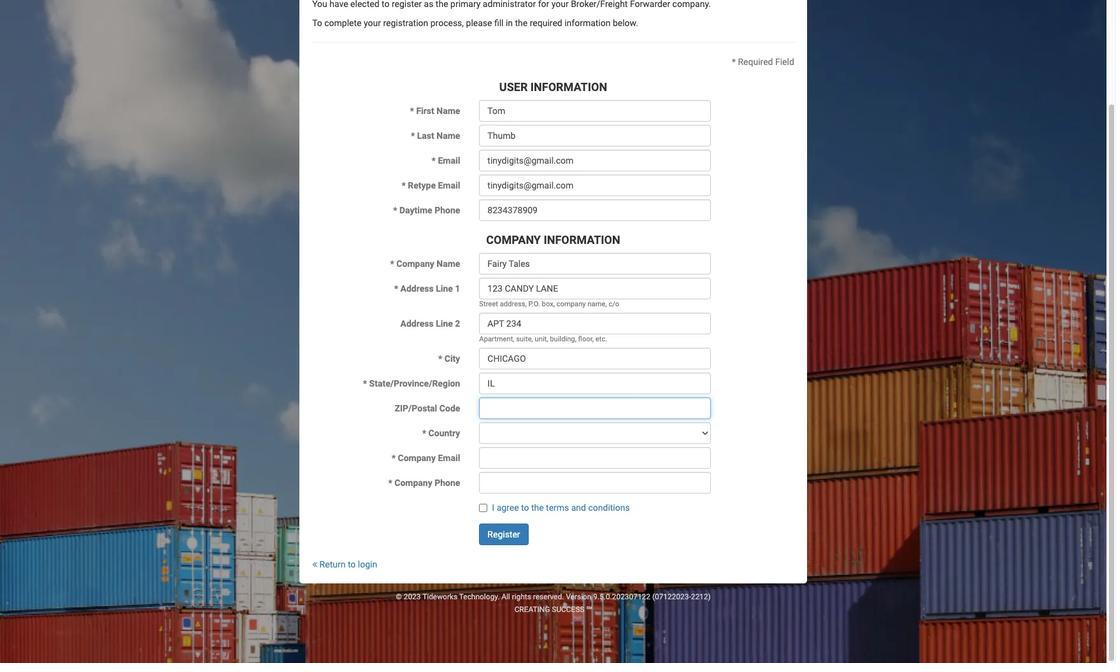Task type: locate. For each thing, give the bounding box(es) containing it.
line left 1
[[436, 284, 453, 294]]

2 line from the top
[[436, 319, 453, 329]]

* down the * company name
[[394, 284, 398, 294]]

line
[[436, 284, 453, 294], [436, 319, 453, 329]]

1
[[455, 284, 461, 294]]

* Retype Email text field
[[480, 175, 711, 196]]

0 vertical spatial name
[[437, 106, 461, 116]]

information for user information
[[531, 81, 608, 94]]

* required field
[[732, 57, 795, 67]]

* for * company phone
[[388, 478, 393, 488]]

1 vertical spatial name
[[437, 131, 461, 141]]

* first name
[[410, 106, 461, 116]]

email down * last name
[[438, 156, 461, 166]]

1 phone from the top
[[435, 205, 461, 216]]

Address Line 2 text field
[[480, 313, 711, 335]]

* down * company email
[[388, 478, 393, 488]]

* for * first name
[[410, 106, 414, 116]]

* left daytime
[[393, 205, 398, 216]]

company information
[[487, 233, 621, 247]]

* left city at the bottom of the page
[[439, 354, 443, 364]]

0 vertical spatial phone
[[435, 205, 461, 216]]

street
[[480, 300, 498, 309]]

company
[[487, 233, 541, 247], [397, 259, 435, 269], [398, 453, 436, 463], [395, 478, 433, 488]]

creating
[[515, 606, 550, 615]]

name right 'first'
[[437, 106, 461, 116]]

register button
[[480, 524, 529, 546]]

street address, p.o. box, company name, c/o
[[480, 300, 620, 309]]

zip/postal code
[[395, 404, 461, 414]]

email
[[438, 156, 461, 166], [438, 181, 461, 191], [438, 453, 461, 463]]

1 vertical spatial the
[[532, 503, 544, 513]]

etc.
[[596, 335, 608, 344]]

* Address Line 1 text field
[[480, 278, 711, 300]]

last
[[417, 131, 435, 141]]

* left country at bottom left
[[423, 428, 427, 439]]

to
[[312, 18, 322, 28]]

0 vertical spatial address
[[401, 284, 434, 294]]

* left required
[[732, 57, 736, 67]]

return to login link
[[312, 560, 377, 570]]

to
[[521, 503, 529, 513], [348, 560, 356, 570]]

2
[[455, 319, 461, 329]]

* down * last name
[[432, 156, 436, 166]]

* for * address line 1
[[394, 284, 398, 294]]

name
[[437, 106, 461, 116], [437, 131, 461, 141], [437, 259, 461, 269]]

zip/postal
[[395, 404, 438, 414]]

*
[[732, 57, 736, 67], [410, 106, 414, 116], [411, 131, 415, 141], [432, 156, 436, 166], [402, 181, 406, 191], [393, 205, 398, 216], [390, 259, 395, 269], [394, 284, 398, 294], [439, 354, 443, 364], [363, 379, 367, 389], [423, 428, 427, 439], [392, 453, 396, 463], [388, 478, 393, 488]]

2023
[[404, 593, 421, 602]]

name right last
[[437, 131, 461, 141]]

* for * state/province/region
[[363, 379, 367, 389]]

floor,
[[579, 335, 594, 344]]

* left last
[[411, 131, 415, 141]]

* Company Name text field
[[480, 253, 711, 275]]

0 horizontal spatial the
[[515, 18, 528, 28]]

to left login
[[348, 560, 356, 570]]

1 horizontal spatial the
[[532, 503, 544, 513]]

email down country at bottom left
[[438, 453, 461, 463]]

rights
[[512, 593, 532, 602]]

* for * company name
[[390, 259, 395, 269]]

angle double left image
[[312, 560, 318, 569]]

all
[[502, 593, 511, 602]]

2 email from the top
[[438, 181, 461, 191]]

0 vertical spatial line
[[436, 284, 453, 294]]

* left 'first'
[[410, 106, 414, 116]]

1 line from the top
[[436, 284, 453, 294]]

0 vertical spatial the
[[515, 18, 528, 28]]

phone down * company email
[[435, 478, 461, 488]]

address down the * company name
[[401, 284, 434, 294]]

i agree to the terms and conditions
[[492, 503, 630, 513]]

* City text field
[[480, 348, 711, 370]]

information up * first name text field at the top
[[531, 81, 608, 94]]

2 phone from the top
[[435, 478, 461, 488]]

registration
[[383, 18, 429, 28]]

1 horizontal spatial to
[[521, 503, 529, 513]]

1 vertical spatial line
[[436, 319, 453, 329]]

* for * retype email
[[402, 181, 406, 191]]

the right in
[[515, 18, 528, 28]]

* retype email
[[402, 181, 461, 191]]

name up 1
[[437, 259, 461, 269]]

in
[[506, 18, 513, 28]]

reserved.
[[533, 593, 564, 602]]

None checkbox
[[480, 504, 488, 513]]

2 name from the top
[[437, 131, 461, 141]]

building,
[[550, 335, 577, 344]]

phone down * retype email
[[435, 205, 461, 216]]

fill
[[495, 18, 504, 28]]

complete
[[325, 18, 362, 28]]

* left "state/province/region"
[[363, 379, 367, 389]]

name for * first name
[[437, 106, 461, 116]]

your
[[364, 18, 381, 28]]

first
[[417, 106, 435, 116]]

0 horizontal spatial to
[[348, 560, 356, 570]]

© 2023 tideworks technology. all rights reserved. version 9.5.0.202307122 (07122023-2212) creating success ℠
[[396, 593, 711, 615]]

1 vertical spatial information
[[544, 233, 621, 247]]

3 name from the top
[[437, 259, 461, 269]]

1 vertical spatial email
[[438, 181, 461, 191]]

1 vertical spatial phone
[[435, 478, 461, 488]]

address down '* address line 1'
[[401, 319, 434, 329]]

1 vertical spatial address
[[401, 319, 434, 329]]

name for * company name
[[437, 259, 461, 269]]

* address line 1
[[394, 284, 461, 294]]

information up * company name text field
[[544, 233, 621, 247]]

to right agree
[[521, 503, 529, 513]]

* Daytime Phone text field
[[480, 200, 711, 221]]

2 vertical spatial email
[[438, 453, 461, 463]]

0 vertical spatial email
[[438, 156, 461, 166]]

* country
[[423, 428, 461, 439]]

c/o
[[609, 300, 620, 309]]

the
[[515, 18, 528, 28], [532, 503, 544, 513]]

user information
[[500, 81, 608, 94]]

unit,
[[535, 335, 549, 344]]

company for name
[[397, 259, 435, 269]]

0 vertical spatial information
[[531, 81, 608, 94]]

* left retype
[[402, 181, 406, 191]]

ZIP/Postal Code text field
[[480, 398, 711, 419]]

* up the '* company phone'
[[392, 453, 396, 463]]

* last name
[[411, 131, 461, 141]]

1 name from the top
[[437, 106, 461, 116]]

information
[[531, 81, 608, 94], [544, 233, 621, 247]]

tideworks
[[423, 593, 458, 602]]

address
[[401, 284, 434, 294], [401, 319, 434, 329]]

email down * email
[[438, 181, 461, 191]]

phone
[[435, 205, 461, 216], [435, 478, 461, 488]]

* up '* address line 1'
[[390, 259, 395, 269]]

code
[[440, 404, 461, 414]]

the left terms
[[532, 503, 544, 513]]

and
[[572, 503, 587, 513]]

daytime
[[400, 205, 433, 216]]

line left 2
[[436, 319, 453, 329]]

* Last Name text field
[[480, 125, 711, 147]]

3 email from the top
[[438, 453, 461, 463]]

2 vertical spatial name
[[437, 259, 461, 269]]

to complete your registration process, please fill in the required information below.
[[312, 18, 639, 28]]



Task type: vqa. For each thing, say whether or not it's contained in the screenshot.
Forecast® by Tideworks image
no



Task type: describe. For each thing, give the bounding box(es) containing it.
* state/province/region
[[363, 379, 461, 389]]

company for email
[[398, 453, 436, 463]]

i agree to the terms and conditions link
[[492, 503, 630, 513]]

box,
[[542, 300, 555, 309]]

phone for * company phone
[[435, 478, 461, 488]]

2212)
[[692, 593, 711, 602]]

city
[[445, 354, 461, 364]]

name for * last name
[[437, 131, 461, 141]]

0 vertical spatial to
[[521, 503, 529, 513]]

phone for * daytime phone
[[435, 205, 461, 216]]

process,
[[431, 18, 464, 28]]

name,
[[588, 300, 607, 309]]

i
[[492, 503, 495, 513]]

1 address from the top
[[401, 284, 434, 294]]

address line 2
[[401, 319, 461, 329]]

information
[[565, 18, 611, 28]]

* for * email
[[432, 156, 436, 166]]

* for * company email
[[392, 453, 396, 463]]

(07122023-
[[653, 593, 692, 602]]

* for * required field
[[732, 57, 736, 67]]

company
[[557, 300, 586, 309]]

* for * country
[[423, 428, 427, 439]]

state/province/region
[[370, 379, 461, 389]]

return to login
[[318, 560, 377, 570]]

agree
[[497, 503, 519, 513]]

1 vertical spatial to
[[348, 560, 356, 570]]

* Company Email text field
[[480, 448, 711, 469]]

required
[[739, 57, 774, 67]]

user
[[500, 81, 528, 94]]

* for * city
[[439, 354, 443, 364]]

p.o.
[[529, 300, 541, 309]]

* First Name text field
[[480, 100, 711, 122]]

email for * company email
[[438, 453, 461, 463]]

* company phone
[[388, 478, 461, 488]]

* daytime phone
[[393, 205, 461, 216]]

* for * last name
[[411, 131, 415, 141]]

email for * retype email
[[438, 181, 461, 191]]

* company email
[[392, 453, 461, 463]]

field
[[776, 57, 795, 67]]

please
[[466, 18, 492, 28]]

conditions
[[589, 503, 630, 513]]

suite,
[[517, 335, 533, 344]]

country
[[429, 428, 461, 439]]

technology.
[[460, 593, 500, 602]]

* Email text field
[[480, 150, 711, 172]]

apartment,
[[480, 335, 515, 344]]

apartment, suite, unit, building, floor, etc.
[[480, 335, 608, 344]]

* company name
[[390, 259, 461, 269]]

©
[[396, 593, 402, 602]]

required
[[530, 18, 563, 28]]

℠
[[587, 606, 592, 615]]

company for phone
[[395, 478, 433, 488]]

2 address from the top
[[401, 319, 434, 329]]

register
[[488, 530, 521, 540]]

address,
[[500, 300, 527, 309]]

success
[[552, 606, 585, 615]]

* city
[[439, 354, 461, 364]]

9.5.0.202307122
[[594, 593, 651, 602]]

* email
[[432, 156, 461, 166]]

login
[[358, 560, 377, 570]]

below.
[[613, 18, 639, 28]]

* State/Province/Region text field
[[480, 373, 711, 395]]

retype
[[408, 181, 436, 191]]

information for company information
[[544, 233, 621, 247]]

terms
[[546, 503, 569, 513]]

* Company Phone text field
[[480, 472, 711, 494]]

version
[[566, 593, 592, 602]]

1 email from the top
[[438, 156, 461, 166]]

* for * daytime phone
[[393, 205, 398, 216]]

return
[[320, 560, 346, 570]]



